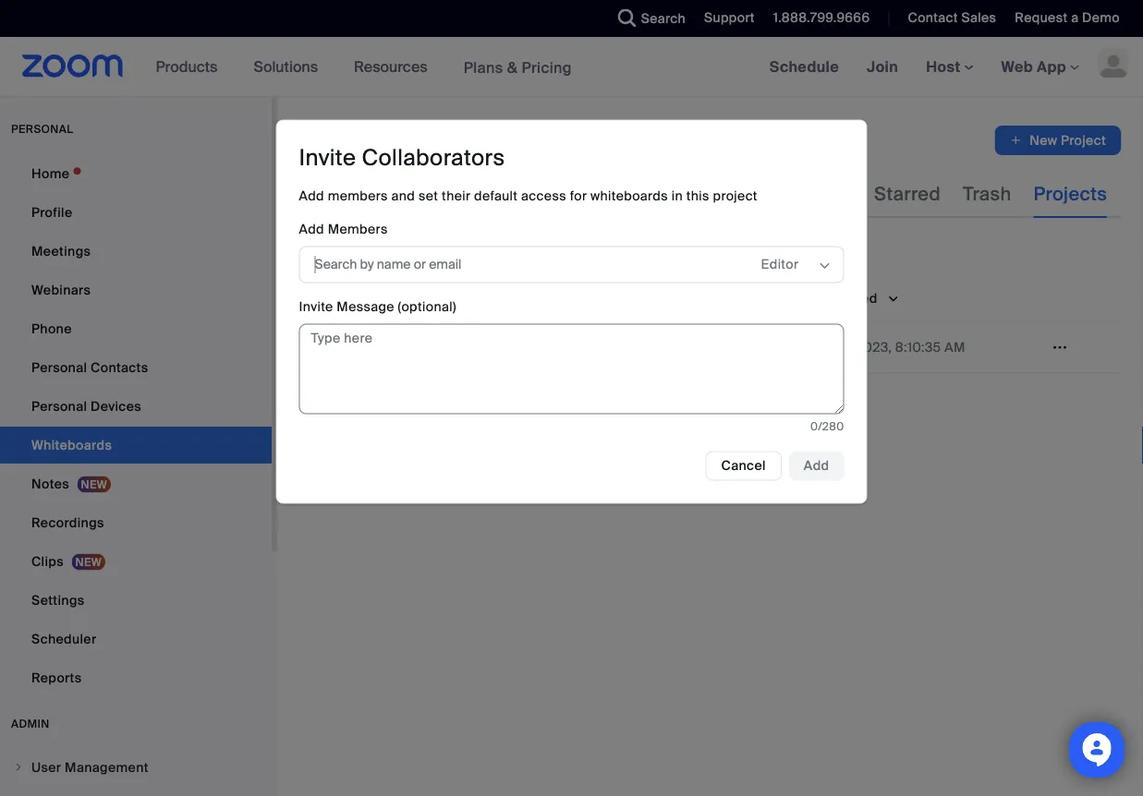 Task type: describe. For each thing, give the bounding box(es) containing it.
Search text field
[[299, 231, 521, 261]]

collaborators
[[362, 143, 505, 172]]

phone
[[31, 320, 72, 337]]

&
[[507, 58, 518, 77]]

duties
[[357, 339, 398, 356]]

all
[[299, 182, 322, 206]]

and
[[392, 187, 415, 205]]

new project
[[1030, 132, 1106, 149]]

whiteboards inside the whiteboards application
[[299, 126, 437, 155]]

settings
[[31, 592, 85, 609]]

scheduler
[[31, 631, 97, 648]]

Search by name or email,Search by name or email text field
[[315, 251, 722, 278]]

add button
[[789, 451, 844, 481]]

in
[[672, 187, 683, 205]]

weekly duties
[[307, 339, 398, 356]]

editor
[[761, 256, 799, 273]]

request a demo
[[1015, 9, 1120, 26]]

application containing project name
[[299, 275, 1121, 373]]

phone link
[[0, 311, 272, 348]]

members
[[328, 187, 388, 205]]

scheduler link
[[0, 621, 272, 658]]

arrow down image
[[393, 287, 410, 309]]

meetings
[[31, 243, 91, 260]]

new project button
[[995, 126, 1121, 155]]

11/16/2023,
[[822, 339, 892, 356]]

starred
[[874, 182, 941, 206]]

project
[[713, 187, 758, 205]]

show options image
[[818, 258, 832, 273]]

this
[[686, 187, 710, 205]]

a
[[1071, 9, 1079, 26]]

plans & pricing
[[464, 58, 572, 77]]

tabs of all whiteboard page tab list
[[299, 170, 1107, 218]]

members
[[328, 221, 388, 238]]

invite collaborators
[[299, 143, 505, 172]]

personal devices
[[31, 398, 141, 415]]

settings link
[[0, 582, 272, 619]]

8:10:35
[[896, 339, 941, 356]]

cancel button
[[706, 451, 782, 481]]

personal for personal contacts
[[31, 359, 87, 376]]

recordings
[[31, 514, 104, 531]]

personal for personal devices
[[31, 398, 87, 415]]

access
[[521, 187, 567, 205]]

pricing
[[522, 58, 572, 77]]

am
[[945, 339, 966, 356]]

whiteboards for all
[[327, 182, 440, 206]]

admin
[[11, 717, 50, 732]]

project name
[[307, 290, 393, 307]]

banner containing schedule
[[0, 37, 1143, 98]]

all whiteboards
[[299, 182, 440, 206]]

schedule link
[[756, 37, 853, 96]]

invite for invite collaborators
[[299, 143, 356, 172]]

plans
[[464, 58, 503, 77]]

schedule
[[770, 57, 839, 76]]

with
[[783, 182, 820, 206]]

invite for invite message (optional)
[[299, 298, 333, 315]]

notes link
[[0, 466, 272, 503]]

join
[[867, 57, 899, 76]]

personal devices link
[[0, 388, 272, 425]]

set
[[419, 187, 438, 205]]

modified
[[822, 290, 878, 307]]

1.888.799.9666
[[773, 9, 870, 26]]

meetings link
[[0, 233, 272, 270]]

add inside button
[[804, 457, 830, 474]]

personal contacts
[[31, 359, 148, 376]]



Task type: vqa. For each thing, say whether or not it's contained in the screenshot.
Close 'Image'
no



Task type: locate. For each thing, give the bounding box(es) containing it.
clips link
[[0, 544, 272, 580]]

webinars link
[[0, 272, 272, 309]]

add members and set their default access for whiteboards in this project
[[299, 187, 758, 205]]

personal inside "link"
[[31, 398, 87, 415]]

2 invite from the top
[[299, 298, 333, 315]]

new
[[1030, 132, 1058, 149]]

contact sales link
[[894, 0, 1001, 37], [908, 9, 997, 26]]

0 vertical spatial invite
[[299, 143, 356, 172]]

add up 'add members'
[[299, 187, 324, 205]]

1 vertical spatial personal
[[31, 398, 87, 415]]

devices
[[91, 398, 141, 415]]

banner
[[0, 37, 1143, 98]]

shared
[[714, 182, 778, 206]]

project left name
[[307, 290, 352, 307]]

2 personal from the top
[[31, 398, 87, 415]]

personal down personal contacts
[[31, 398, 87, 415]]

weekly
[[307, 339, 353, 356]]

clips
[[31, 553, 64, 570]]

invite message (optional)
[[299, 298, 456, 315]]

0 vertical spatial add
[[299, 187, 324, 205]]

add for invite collaborators
[[299, 187, 324, 205]]

support
[[704, 9, 755, 26]]

reports link
[[0, 660, 272, 697]]

1 horizontal spatial project
[[1061, 132, 1106, 149]]

0 horizontal spatial project
[[307, 290, 352, 307]]

profile link
[[0, 194, 272, 231]]

invite up weekly
[[299, 298, 333, 315]]

support link
[[691, 0, 760, 37], [704, 9, 755, 26]]

webinars
[[31, 281, 91, 299]]

product information navigation
[[142, 37, 586, 98]]

project right new
[[1061, 132, 1106, 149]]

contact
[[908, 9, 958, 26]]

1 vertical spatial project
[[307, 290, 352, 307]]

add for add members and set their default access for whiteboards in this project
[[299, 221, 324, 238]]

request a demo link
[[1001, 0, 1143, 37], [1015, 9, 1120, 26]]

home
[[31, 165, 70, 182]]

name
[[356, 290, 393, 307]]

0 vertical spatial personal
[[31, 359, 87, 376]]

2 vertical spatial add
[[804, 457, 830, 474]]

invite
[[299, 143, 356, 172], [299, 298, 333, 315]]

home link
[[0, 155, 272, 192]]

1 vertical spatial add
[[299, 221, 324, 238]]

11/16/2023, 8:10:35 am
[[822, 339, 966, 356]]

whiteboards application
[[299, 126, 1121, 155]]

personal down phone
[[31, 359, 87, 376]]

add image
[[1010, 131, 1023, 150]]

whiteboards
[[299, 126, 437, 155], [327, 182, 440, 206], [579, 182, 692, 206]]

1 personal from the top
[[31, 359, 87, 376]]

invite up "all"
[[299, 143, 356, 172]]

personal
[[11, 122, 73, 136]]

cell inside application
[[614, 323, 814, 373]]

whiteboards
[[591, 187, 668, 205]]

1 invite from the top
[[299, 143, 356, 172]]

projects
[[1034, 182, 1107, 206]]

trash
[[963, 182, 1012, 206]]

add down "all"
[[299, 221, 324, 238]]

personal menu menu
[[0, 155, 272, 699]]

contacts
[[91, 359, 148, 376]]

recordings link
[[0, 505, 272, 542]]

whiteboards for my
[[579, 182, 692, 206]]

join link
[[853, 37, 912, 96]]

notes
[[31, 476, 69, 493]]

1 vertical spatial invite
[[299, 298, 333, 315]]

(optional)
[[398, 298, 456, 315]]

personal contacts link
[[0, 349, 272, 386]]

their
[[442, 187, 471, 205]]

application
[[299, 275, 1121, 373]]

sales
[[962, 9, 997, 26]]

my
[[548, 182, 574, 206]]

0/280
[[811, 419, 844, 434]]

meetings navigation
[[756, 37, 1143, 98]]

add down 0/280
[[804, 457, 830, 474]]

plans & pricing link
[[464, 58, 572, 77], [464, 58, 572, 77]]

default
[[474, 187, 518, 205]]

profile
[[31, 204, 73, 221]]

demo
[[1082, 9, 1120, 26]]

recent
[[462, 182, 526, 206]]

add
[[299, 187, 324, 205], [299, 221, 324, 238], [804, 457, 830, 474]]

edit project image
[[1045, 339, 1075, 356]]

add members
[[299, 221, 388, 238]]

my whiteboards
[[548, 182, 692, 206]]

cancel
[[722, 457, 766, 474]]

project inside button
[[1061, 132, 1106, 149]]

0 vertical spatial project
[[1061, 132, 1106, 149]]

message
[[337, 298, 395, 315]]

shared with me
[[714, 182, 852, 206]]

cell
[[614, 323, 814, 373]]

Invite Message (optional) text field
[[299, 324, 844, 414]]

request
[[1015, 9, 1068, 26]]

for
[[570, 187, 587, 205]]

contact sales
[[908, 9, 997, 26]]

invite collaborators dialog
[[276, 120, 867, 504]]

zoom logo image
[[22, 55, 123, 78]]

reports
[[31, 670, 82, 687]]

editor button
[[761, 251, 817, 278]]

me
[[824, 182, 852, 206]]

1.888.799.9666 button
[[760, 0, 875, 37], [773, 9, 870, 26]]



